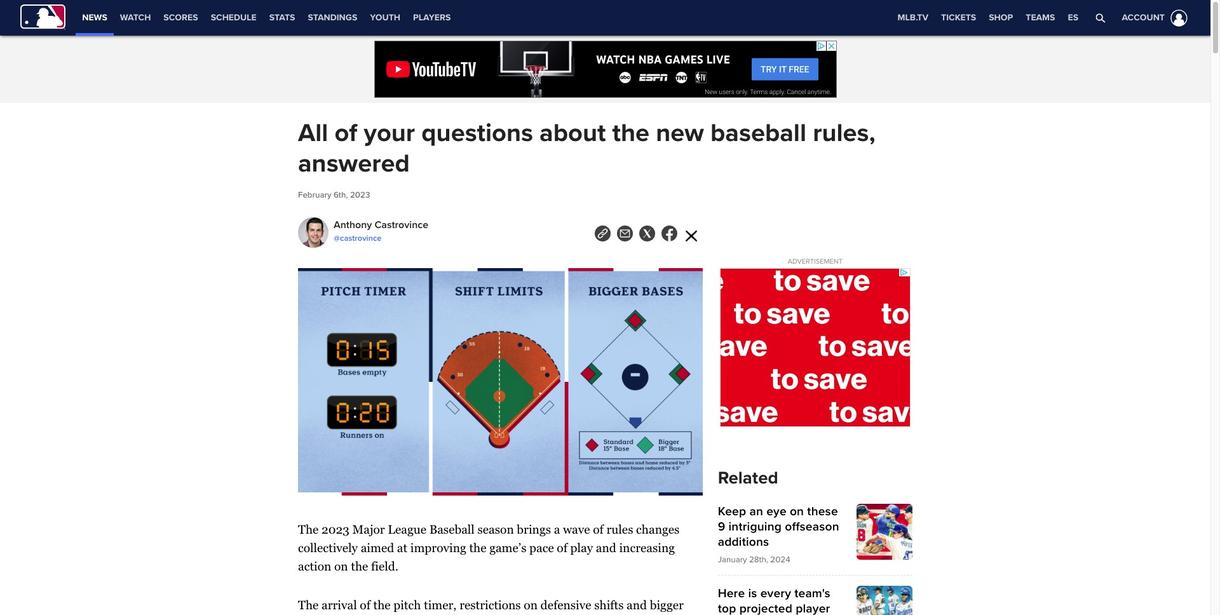 Task type: vqa. For each thing, say whether or not it's contained in the screenshot.
League
yes



Task type: describe. For each thing, give the bounding box(es) containing it.
keep an eye on these 9 intriguing offseason additions element
[[718, 504, 913, 565]]

of inside all of your questions about the new baseball rules, answered
[[335, 118, 357, 149]]

6th,
[[334, 190, 348, 200]]

mlb.tv link
[[891, 0, 935, 36]]

every
[[761, 586, 791, 601]]

field.
[[371, 559, 398, 573]]

shop
[[989, 12, 1013, 23]]

shop link
[[983, 0, 1020, 36]]

offseason
[[785, 519, 839, 534]]

shifts
[[594, 598, 624, 612]]

28th,
[[749, 555, 768, 565]]

additions
[[718, 534, 769, 549]]

rules
[[607, 523, 633, 537]]

tickets
[[941, 12, 976, 23]]

increasing
[[619, 541, 675, 555]]

schedule
[[211, 12, 257, 23]]

at
[[397, 541, 408, 555]]

pitch
[[394, 598, 421, 612]]

is
[[748, 586, 757, 601]]

top
[[718, 601, 736, 615]]

the for the arrival of the pitch timer, restrictions on defensive shifts and bigger
[[298, 598, 319, 612]]

share image
[[686, 230, 697, 241]]

an
[[750, 504, 763, 519]]

anthony castrovince image
[[298, 217, 329, 248]]

a
[[554, 523, 560, 537]]

and inside the arrival of the pitch timer, restrictions on defensive shifts and bigger
[[627, 598, 647, 612]]

pace
[[529, 541, 554, 555]]

your
[[364, 118, 415, 149]]

search image
[[1096, 13, 1106, 23]]

league
[[388, 523, 427, 537]]

standings link
[[302, 0, 364, 36]]

9
[[718, 519, 725, 534]]

account button
[[1115, 0, 1190, 36]]

news link
[[76, 0, 114, 33]]

improving
[[410, 541, 466, 555]]

here is every team's top projected player for '24 element
[[718, 586, 913, 615]]

teams
[[1026, 12, 1055, 23]]

aimed
[[361, 541, 394, 555]]

questions
[[422, 118, 533, 149]]

anthony castrovince @ castrovince
[[334, 218, 428, 243]]

castrovince
[[340, 233, 382, 243]]

2024
[[771, 555, 790, 565]]

the inside the arrival of the pitch timer, restrictions on defensive shifts and bigger
[[373, 598, 391, 612]]

baseball
[[711, 118, 807, 149]]

email image
[[617, 225, 633, 241]]

news
[[82, 12, 107, 23]]

all of your questions about the new baseball rules, answered
[[298, 118, 876, 179]]

on inside keep an eye on these 9 intriguing offseason additions january 28th, 2024
[[790, 504, 804, 519]]

the 2023 major league baseball season brings a wave of rules changes collectively aimed at improving the game's pace of play and increasing action on the field.
[[298, 523, 680, 573]]

facebook image
[[661, 225, 677, 241]]

and inside the 2023 major league baseball season brings a wave of rules changes collectively aimed at improving the game's pace of play and increasing action on the field.
[[596, 541, 616, 555]]

stats link
[[263, 0, 302, 36]]

youth link
[[364, 0, 407, 36]]

watch link
[[114, 0, 157, 36]]

castrovince
[[375, 218, 428, 231]]

bigger
[[650, 598, 684, 612]]

keep an eye on these 9 intriguing offseason additions january 28th, 2024
[[718, 504, 839, 565]]

account
[[1122, 12, 1165, 23]]

1 vertical spatial advertisement element
[[720, 268, 911, 427]]

february
[[298, 190, 332, 200]]

anthony
[[334, 218, 372, 231]]

collectively
[[298, 541, 358, 555]]



Task type: locate. For each thing, give the bounding box(es) containing it.
on right eye
[[790, 504, 804, 519]]

and
[[596, 541, 616, 555], [627, 598, 647, 612]]

1 vertical spatial and
[[627, 598, 647, 612]]

new
[[656, 118, 704, 149]]

game's
[[489, 541, 527, 555]]

intriguing
[[729, 519, 782, 534]]

0 vertical spatial and
[[596, 541, 616, 555]]

related
[[718, 467, 778, 488]]

players link
[[407, 0, 457, 36]]

0 vertical spatial advertisement element
[[374, 41, 837, 98]]

projected
[[740, 601, 793, 615]]

the left pitch
[[373, 598, 391, 612]]

top navigation element
[[0, 0, 1211, 36]]

restrictions
[[460, 598, 521, 612]]

here is every team's top projected playe
[[718, 586, 831, 615]]

es link
[[1062, 0, 1085, 36]]

standings
[[308, 12, 357, 23]]

2 horizontal spatial on
[[790, 504, 804, 519]]

team's
[[795, 586, 831, 601]]

of
[[335, 118, 357, 149], [593, 523, 604, 537], [557, 541, 568, 555], [360, 598, 371, 612]]

the down 'season'
[[469, 541, 487, 555]]

0 vertical spatial 2023
[[350, 190, 370, 200]]

the left field.
[[351, 559, 368, 573]]

1 vertical spatial the
[[298, 598, 319, 612]]

on inside the 2023 major league baseball season brings a wave of rules changes collectively aimed at improving the game's pace of play and increasing action on the field.
[[334, 559, 348, 573]]

1 horizontal spatial 2023
[[350, 190, 370, 200]]

of down a
[[557, 541, 568, 555]]

wave
[[563, 523, 590, 537]]

timer,
[[424, 598, 457, 612]]

@
[[334, 233, 340, 243]]

keep
[[718, 504, 746, 519]]

youth
[[370, 12, 400, 23]]

of inside the arrival of the pitch timer, restrictions on defensive shifts and bigger
[[360, 598, 371, 612]]

2023
[[350, 190, 370, 200], [322, 523, 349, 537]]

arrival
[[322, 598, 357, 612]]

schedule link
[[204, 0, 263, 36]]

mlb.tv
[[898, 12, 929, 23]]

here
[[718, 586, 745, 601]]

the inside the arrival of the pitch timer, restrictions on defensive shifts and bigger
[[298, 598, 319, 612]]

2023 up collectively
[[322, 523, 349, 537]]

0 horizontal spatial and
[[596, 541, 616, 555]]

secondary navigation element
[[76, 0, 457, 36]]

the inside all of your questions about the new baseball rules, answered
[[612, 118, 650, 149]]

and right shifts
[[627, 598, 647, 612]]

action
[[298, 559, 331, 573]]

on left defensive
[[524, 598, 538, 612]]

0 horizontal spatial on
[[334, 559, 348, 573]]

the left new
[[612, 118, 650, 149]]

eye
[[767, 504, 787, 519]]

watch
[[120, 12, 151, 23]]

stats
[[269, 12, 295, 23]]

teams link
[[1020, 0, 1062, 36]]

all
[[298, 118, 328, 149]]

the
[[298, 523, 319, 537], [298, 598, 319, 612]]

the arrival of the pitch timer, restrictions on defensive shifts and bigger
[[298, 598, 696, 615]]

1 horizontal spatial and
[[627, 598, 647, 612]]

on
[[790, 504, 804, 519], [334, 559, 348, 573], [524, 598, 538, 612]]

these
[[807, 504, 838, 519]]

the left 'arrival'
[[298, 598, 319, 612]]

scores
[[164, 12, 198, 23]]

and down rules
[[596, 541, 616, 555]]

tertiary navigation element
[[891, 0, 1085, 36]]

rules,
[[813, 118, 876, 149]]

2023 inside the 2023 major league baseball season brings a wave of rules changes collectively aimed at improving the game's pace of play and increasing action on the field.
[[322, 523, 349, 537]]

changes
[[636, 523, 680, 537]]

1 vertical spatial 2023
[[322, 523, 349, 537]]

of left rules
[[593, 523, 604, 537]]

2023 right 6th,
[[350, 190, 370, 200]]

on inside the arrival of the pitch timer, restrictions on defensive shifts and bigger
[[524, 598, 538, 612]]

of right 'arrival'
[[360, 598, 371, 612]]

on down collectively
[[334, 559, 348, 573]]

twitter image
[[639, 225, 655, 241]]

scores link
[[157, 0, 204, 36]]

2 vertical spatial on
[[524, 598, 538, 612]]

players
[[413, 12, 451, 23]]

baseball
[[429, 523, 475, 537]]

answered
[[298, 148, 410, 179]]

2 the from the top
[[298, 598, 319, 612]]

season
[[478, 523, 514, 537]]

about
[[540, 118, 606, 149]]

0 vertical spatial on
[[790, 504, 804, 519]]

brings
[[517, 523, 551, 537]]

the inside the 2023 major league baseball season brings a wave of rules changes collectively aimed at improving the game's pace of play and increasing action on the field.
[[298, 523, 319, 537]]

the
[[612, 118, 650, 149], [469, 541, 487, 555], [351, 559, 368, 573], [373, 598, 391, 612]]

0 horizontal spatial 2023
[[322, 523, 349, 537]]

advertisement element
[[374, 41, 837, 98], [720, 268, 911, 427]]

the for the 2023 major league baseball season brings a wave of rules changes collectively aimed at improving the game's pace of play and increasing action on the field.
[[298, 523, 319, 537]]

major
[[352, 523, 385, 537]]

0 vertical spatial the
[[298, 523, 319, 537]]

1 vertical spatial on
[[334, 559, 348, 573]]

es
[[1068, 12, 1079, 23]]

defensive
[[541, 598, 591, 612]]

tickets link
[[935, 0, 983, 36]]

play
[[570, 541, 593, 555]]

the up collectively
[[298, 523, 319, 537]]

of right all
[[335, 118, 357, 149]]

1 horizontal spatial on
[[524, 598, 538, 612]]

february 6th, 2023
[[298, 190, 370, 200]]

1 the from the top
[[298, 523, 319, 537]]

here is every team's top projected playe link
[[718, 586, 913, 615]]

january
[[718, 555, 747, 565]]



